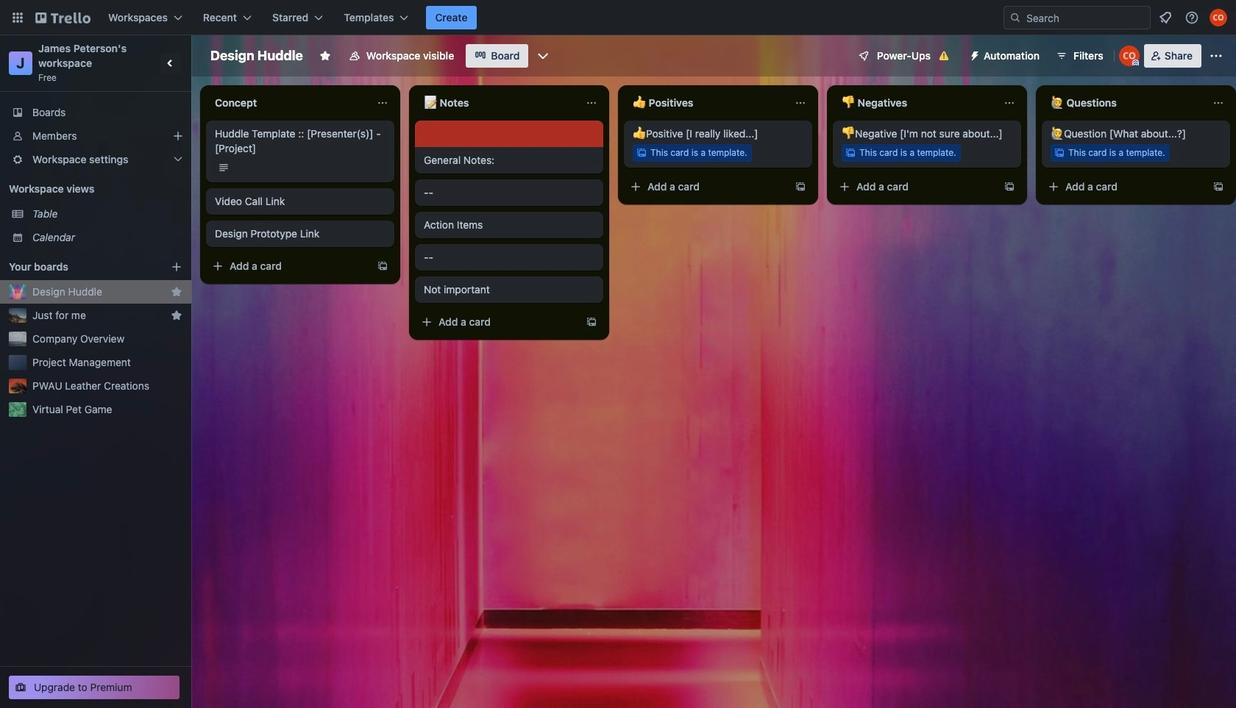 Task type: locate. For each thing, give the bounding box(es) containing it.
create from template… image
[[795, 181, 807, 193], [1004, 181, 1016, 193]]

0 vertical spatial create from template… image
[[1213, 181, 1225, 193]]

christina overa (christinaovera) image
[[1210, 9, 1227, 26]]

2 horizontal spatial create from template… image
[[1213, 181, 1225, 193]]

search image
[[1010, 12, 1021, 24]]

primary element
[[0, 0, 1236, 35]]

0 vertical spatial starred icon image
[[171, 286, 183, 298]]

back to home image
[[35, 6, 91, 29]]

1 horizontal spatial create from template… image
[[1004, 181, 1016, 193]]

0 notifications image
[[1157, 9, 1174, 26]]

starred icon image
[[171, 286, 183, 298], [171, 310, 183, 322]]

sm image
[[963, 44, 984, 65]]

2 starred icon image from the top
[[171, 310, 183, 322]]

1 vertical spatial starred icon image
[[171, 310, 183, 322]]

christina overa (christinaovera) image
[[1119, 46, 1140, 66]]

1 vertical spatial create from template… image
[[377, 261, 389, 272]]

Board name text field
[[203, 44, 310, 68]]

star or unstar board image
[[319, 50, 331, 62]]

create from template… image
[[1213, 181, 1225, 193], [377, 261, 389, 272], [586, 316, 598, 328]]

Search field
[[1021, 7, 1150, 28]]

this member is an admin of this board. image
[[1132, 60, 1139, 66]]

1 starred icon image from the top
[[171, 286, 183, 298]]

1 horizontal spatial create from template… image
[[586, 316, 598, 328]]

None text field
[[415, 91, 580, 115], [624, 91, 789, 115], [833, 91, 998, 115], [415, 91, 580, 115], [624, 91, 789, 115], [833, 91, 998, 115]]

0 horizontal spatial create from template… image
[[795, 181, 807, 193]]

None text field
[[206, 91, 371, 115], [1042, 91, 1207, 115], [206, 91, 371, 115], [1042, 91, 1207, 115]]



Task type: vqa. For each thing, say whether or not it's contained in the screenshot.
middle Create from template… icon
yes



Task type: describe. For each thing, give the bounding box(es) containing it.
workspace navigation collapse icon image
[[160, 53, 181, 74]]

show menu image
[[1209, 49, 1224, 63]]

0 horizontal spatial create from template… image
[[377, 261, 389, 272]]

your boards with 6 items element
[[9, 258, 149, 276]]

open information menu image
[[1185, 10, 1200, 25]]

customize views image
[[536, 49, 551, 63]]

1 create from template… image from the left
[[795, 181, 807, 193]]

2 create from template… image from the left
[[1004, 181, 1016, 193]]

add board image
[[171, 261, 183, 273]]

2 vertical spatial create from template… image
[[586, 316, 598, 328]]



